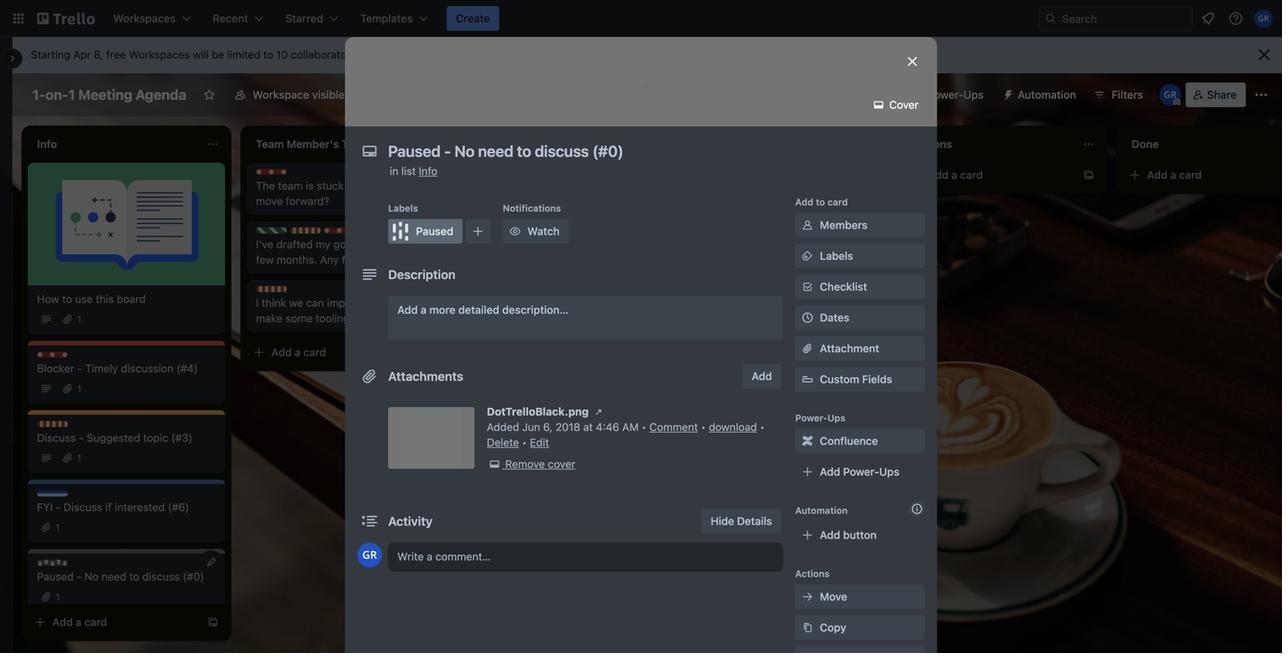Task type: vqa. For each thing, say whether or not it's contained in the screenshot.
Power- to the middle
yes



Task type: describe. For each thing, give the bounding box(es) containing it.
sm image for move
[[800, 589, 816, 605]]

add button button
[[796, 523, 925, 548]]

sm image inside cover 'link'
[[872, 97, 887, 113]]

Search field
[[1058, 7, 1193, 30]]

collaborators.
[[291, 48, 359, 61]]

notifications
[[503, 203, 561, 214]]

info
[[419, 165, 438, 177]]

discuss - suggested topic (#3) link
[[37, 430, 216, 446]]

team
[[278, 179, 303, 192]]

watch
[[528, 225, 560, 238]]

paused left no
[[37, 570, 74, 583]]

in list info
[[390, 165, 438, 177]]

discuss for blocker
[[305, 228, 340, 239]]

blocker the team is stuck on x, how can we move forward?
[[256, 170, 434, 208]]

discuss discuss - suggested topic (#3)
[[37, 422, 193, 444]]

confluence inside button
[[827, 88, 885, 101]]

we down description
[[421, 297, 435, 309]]

custom fields button
[[796, 372, 925, 387]]

- for fyi
[[56, 501, 61, 514]]

filters button
[[1089, 83, 1148, 107]]

the
[[256, 179, 275, 192]]

0 vertical spatial color: blue, title: "fyi" element
[[358, 228, 389, 239]]

on inside blocker the team is stuck on x, how can we move forward?
[[347, 179, 359, 192]]

how to use this board link
[[37, 292, 216, 307]]

apr
[[73, 48, 91, 61]]

starting apr 8, free workspaces will be limited to 10 collaborators.
[[31, 48, 359, 61]]

copy
[[820, 621, 847, 634]]

cover link
[[867, 93, 928, 117]]

add inside button
[[752, 370, 773, 383]]

sm image for watch
[[508, 224, 523, 239]]

will
[[193, 48, 209, 61]]

mentor
[[694, 223, 730, 235]]

we up the 'some'
[[289, 297, 303, 309]]

delete
[[487, 436, 519, 449]]

how to use this board
[[37, 293, 146, 305]]

meeting
[[78, 86, 132, 103]]

members link
[[796, 213, 925, 238]]

velocity
[[370, 297, 408, 309]]

discuss
[[142, 570, 180, 583]]

search image
[[1045, 12, 1058, 25]]

think
[[262, 297, 286, 309]]

if inside discuss i think we can improve velocity if we make some tooling changes.
[[411, 297, 418, 309]]

we inside blocker the team is stuck on x, how can we move forward?
[[420, 179, 434, 192]]

open information menu image
[[1229, 11, 1244, 26]]

- for discuss
[[79, 432, 84, 444]]

stuck
[[317, 179, 344, 192]]

if inside the 'fyi fyi - discuss if interested (#6)'
[[105, 501, 112, 514]]

description
[[388, 267, 456, 282]]

starting
[[31, 48, 70, 61]]

discuss for i
[[272, 287, 306, 298]]

edit card image
[[205, 556, 218, 569]]

(#6)
[[168, 501, 189, 514]]

fyi - discuss if interested (#6) link
[[37, 500, 216, 515]]

actions
[[796, 569, 830, 579]]

checklist
[[820, 280, 868, 293]]

am
[[623, 421, 639, 434]]

button
[[844, 529, 877, 542]]

forward?
[[286, 195, 329, 208]]

report?
[[494, 238, 530, 251]]

make
[[256, 312, 283, 325]]

interested
[[115, 501, 165, 514]]

1 down discuss discuss - suggested topic (#3)
[[77, 453, 81, 464]]

move
[[256, 195, 283, 208]]

1 horizontal spatial labels
[[820, 250, 854, 262]]

1 down the 'fyi fyi - discuss if interested (#6)'
[[56, 522, 60, 533]]

x,
[[362, 179, 373, 192]]

my
[[316, 238, 331, 251]]

sm image for automation
[[997, 83, 1018, 104]]

1 vertical spatial power-ups
[[796, 413, 846, 423]]

1 vertical spatial greg robinson (gregrobinson96) image
[[358, 543, 382, 568]]

to left 10
[[264, 48, 274, 61]]

automation inside button
[[1018, 88, 1077, 101]]

comment
[[650, 421, 698, 434]]

attachment
[[820, 342, 880, 355]]

can inside blocker the team is stuck on x, how can we move forward?
[[399, 179, 417, 192]]

0 vertical spatial greg robinson (gregrobinson96) image
[[1160, 84, 1182, 106]]

sm image for confluence
[[800, 434, 816, 449]]

Board name text field
[[25, 83, 194, 107]]

star or unstar board image
[[203, 89, 216, 101]]

months.
[[277, 253, 317, 266]]

add to card
[[796, 197, 848, 208]]

discuss blocker fyi
[[305, 228, 388, 239]]

can inside discuss i think we can improve velocity if we make some tooling changes.
[[306, 297, 324, 309]]

paused - no need to discuss (#0) link
[[37, 569, 216, 585]]

discuss can you please give feedback on the report?
[[475, 213, 639, 251]]

developer
[[774, 223, 823, 235]]

discuss inside the 'fyi fyi - discuss if interested (#6)'
[[64, 501, 103, 514]]

power-ups inside button
[[928, 88, 984, 101]]

0 horizontal spatial automation
[[796, 505, 848, 516]]

sm image up 4:46
[[591, 404, 607, 420]]

add a more detailed description…
[[398, 304, 569, 316]]

0 vertical spatial labels
[[388, 203, 418, 214]]

workspace visible button
[[225, 83, 354, 107]]

on-
[[45, 86, 68, 103]]

(#4)
[[177, 362, 198, 375]]

show menu image
[[1254, 87, 1270, 103]]

is
[[306, 179, 314, 192]]

feedback
[[578, 223, 624, 235]]

list
[[402, 165, 416, 177]]

detailed
[[459, 304, 500, 316]]

discussion
[[121, 362, 174, 375]]

color: orange, title: "discuss" element for can you please give feedback on the report?
[[475, 212, 525, 224]]

for
[[363, 238, 377, 251]]

remove cover
[[505, 458, 576, 471]]

can
[[475, 223, 495, 235]]

add power-ups
[[820, 466, 900, 478]]

any
[[320, 253, 339, 266]]

paused up "next"
[[416, 225, 454, 238]]

4:46
[[596, 421, 620, 434]]

color: green, title: "goal" element
[[256, 228, 292, 239]]

blocker - timely discussion (#4) link
[[37, 361, 216, 376]]



Task type: locate. For each thing, give the bounding box(es) containing it.
ups left the automation button
[[964, 88, 984, 101]]

goal
[[272, 228, 292, 239]]

add button
[[820, 529, 877, 542]]

sm image down developer
[[800, 248, 816, 264]]

workspace visible
[[253, 88, 345, 101]]

a
[[952, 169, 958, 181], [1171, 169, 1177, 181], [421, 304, 427, 316], [295, 346, 301, 359], [76, 616, 82, 629]]

limited
[[227, 48, 261, 61]]

added jun 6, 2018 at 4:46 am
[[487, 421, 639, 434]]

primary element
[[0, 0, 1283, 37]]

power- down custom on the right of the page
[[796, 413, 828, 423]]

remove cover link
[[487, 457, 576, 472]]

labels up the checklist
[[820, 250, 854, 262]]

power- up button
[[844, 466, 880, 478]]

power- inside power-ups button
[[928, 88, 964, 101]]

edit
[[530, 436, 549, 449]]

cover
[[887, 98, 919, 111]]

0 horizontal spatial create from template… image
[[864, 300, 876, 312]]

share button
[[1186, 83, 1247, 107]]

sm image inside copy link
[[800, 620, 816, 636]]

download link
[[709, 421, 757, 434]]

drafted
[[276, 238, 313, 251]]

ups
[[964, 88, 984, 101], [828, 413, 846, 423], [880, 466, 900, 478]]

0 horizontal spatial power-
[[796, 413, 828, 423]]

color: orange, title: "discuss" element up the any
[[290, 228, 340, 239]]

sm image for members
[[800, 218, 816, 233]]

1 vertical spatial if
[[105, 501, 112, 514]]

power- right cover
[[928, 88, 964, 101]]

to right need
[[129, 570, 139, 583]]

1 horizontal spatial if
[[411, 297, 418, 309]]

to inside paused paused - no need to discuss (#0)
[[129, 570, 139, 583]]

watch button
[[503, 219, 569, 244]]

sm image down delete link
[[487, 457, 503, 472]]

sm image for copy
[[800, 620, 816, 636]]

1 horizontal spatial power-
[[844, 466, 880, 478]]

can up the 'some'
[[306, 297, 324, 309]]

sm image inside "move" link
[[800, 589, 816, 605]]

0 vertical spatial color: red, title: "blocker" element
[[256, 169, 305, 181]]

paused up description
[[407, 228, 440, 239]]

0 horizontal spatial labels
[[388, 203, 418, 214]]

0 vertical spatial power-ups
[[928, 88, 984, 101]]

add a card button
[[904, 163, 1074, 187], [1123, 163, 1283, 187], [247, 340, 417, 365], [28, 610, 197, 635]]

we
[[420, 179, 434, 192], [289, 297, 303, 309], [421, 297, 435, 309]]

color: black, title: "paused" element
[[388, 219, 463, 244], [392, 228, 440, 239], [37, 560, 85, 572]]

attachments
[[388, 369, 464, 384]]

0 vertical spatial ups
[[964, 88, 984, 101]]

color: orange, title: "discuss" element for discuss - suggested topic (#3)
[[37, 421, 87, 433]]

0 notifications image
[[1200, 9, 1218, 28]]

2 horizontal spatial power-
[[928, 88, 964, 101]]

sm image
[[997, 83, 1018, 104], [508, 224, 523, 239], [591, 404, 607, 420], [487, 457, 503, 472]]

blocker inside blocker the team is stuck on x, how can we move forward?
[[272, 170, 305, 181]]

confluence
[[827, 88, 885, 101], [820, 435, 879, 447]]

details
[[737, 515, 773, 528]]

discuss for can
[[491, 213, 525, 224]]

at
[[584, 421, 593, 434]]

confluence up add power-ups
[[820, 435, 879, 447]]

blocker blocker - timely discussion (#4)
[[37, 353, 198, 375]]

1 horizontal spatial on
[[627, 223, 639, 235]]

no
[[85, 570, 99, 583]]

color: orange, title: "discuss" element up report?
[[475, 212, 525, 224]]

on inside the discuss can you please give feedback on the report?
[[627, 223, 639, 235]]

power-ups down custom on the right of the page
[[796, 413, 846, 423]]

1 inside text box
[[68, 86, 75, 103]]

can you please give feedback on the report? link
[[475, 221, 654, 252]]

power- inside add power-ups link
[[844, 466, 880, 478]]

ups up add button button
[[880, 466, 900, 478]]

1-
[[32, 86, 46, 103]]

feedback?
[[342, 253, 394, 266]]

1 down paused paused - no need to discuss (#0)
[[56, 592, 60, 602]]

please
[[519, 223, 551, 235]]

1 horizontal spatial power-ups
[[928, 88, 984, 101]]

sm image inside members link
[[800, 218, 816, 233]]

power-
[[928, 88, 964, 101], [796, 413, 828, 423], [844, 466, 880, 478]]

you
[[498, 223, 516, 235]]

- inside the 'fyi fyi - discuss if interested (#6)'
[[56, 501, 61, 514]]

greg robinson (gregrobinson96) image
[[1255, 9, 1274, 28]]

topic
[[143, 432, 168, 444]]

- for blocker
[[77, 362, 82, 375]]

(#3)
[[171, 432, 193, 444]]

- inside discuss discuss - suggested topic (#3)
[[79, 432, 84, 444]]

share
[[1208, 88, 1237, 101]]

download
[[709, 421, 757, 434]]

0 horizontal spatial power-ups
[[796, 413, 846, 423]]

if left "interested"
[[105, 501, 112, 514]]

labels link
[[796, 244, 925, 268]]

0 vertical spatial create from template… image
[[1083, 169, 1095, 181]]

color: red, title: "blocker" element for the team is stuck on x, how can we move forward?
[[256, 169, 305, 181]]

power-ups right cover
[[928, 88, 984, 101]]

use
[[75, 293, 93, 305]]

discuss up report?
[[491, 213, 525, 224]]

None text field
[[381, 137, 890, 165]]

create from template… image
[[207, 616, 219, 629]]

can
[[399, 179, 417, 192], [306, 297, 324, 309]]

hide details link
[[702, 509, 782, 534]]

sm image for remove cover
[[487, 457, 503, 472]]

blocker
[[272, 170, 305, 181], [339, 228, 373, 239], [52, 353, 86, 363], [37, 362, 74, 375]]

1 vertical spatial on
[[627, 223, 639, 235]]

delete link
[[487, 436, 519, 449]]

1 horizontal spatial ups
[[880, 466, 900, 478]]

labels down how
[[388, 203, 418, 214]]

tooling
[[316, 312, 350, 325]]

sm image inside labels link
[[800, 248, 816, 264]]

Write a comment text field
[[388, 543, 783, 571]]

can down the list
[[399, 179, 417, 192]]

goals
[[334, 238, 360, 251]]

agenda
[[136, 86, 186, 103]]

workspace
[[253, 88, 309, 101]]

the inside the discuss can you please give feedback on the report?
[[475, 238, 491, 251]]

custom fields
[[820, 373, 893, 386]]

we down info link
[[420, 179, 434, 192]]

timely
[[85, 362, 118, 375]]

0 vertical spatial power-
[[928, 88, 964, 101]]

(#0)
[[183, 570, 204, 583]]

automation left filters button
[[1018, 88, 1077, 101]]

few
[[256, 253, 274, 266]]

if right velocity
[[411, 297, 418, 309]]

0 vertical spatial on
[[347, 179, 359, 192]]

how
[[37, 293, 59, 305]]

edit link
[[530, 436, 549, 449]]

0 horizontal spatial on
[[347, 179, 359, 192]]

paused left need
[[52, 561, 85, 572]]

confluence left cover
[[827, 88, 885, 101]]

2 vertical spatial power-
[[844, 466, 880, 478]]

1 vertical spatial create from template… image
[[864, 300, 876, 312]]

1 horizontal spatial color: blue, title: "fyi" element
[[358, 228, 389, 239]]

0 vertical spatial automation
[[1018, 88, 1077, 101]]

1 vertical spatial labels
[[820, 250, 854, 262]]

sm image down actions
[[800, 589, 816, 605]]

sm image inside the automation button
[[997, 83, 1018, 104]]

1 horizontal spatial can
[[399, 179, 417, 192]]

2 horizontal spatial ups
[[964, 88, 984, 101]]

automation button
[[997, 83, 1086, 107]]

attachment button
[[796, 336, 925, 361]]

1 horizontal spatial automation
[[1018, 88, 1077, 101]]

more
[[430, 304, 456, 316]]

sm image
[[872, 97, 887, 113], [800, 218, 816, 233], [800, 248, 816, 264], [800, 434, 816, 449], [800, 589, 816, 605], [800, 620, 816, 636]]

1 vertical spatial power-
[[796, 413, 828, 423]]

automation
[[1018, 88, 1077, 101], [796, 505, 848, 516]]

6,
[[543, 421, 553, 434]]

hide details
[[711, 515, 773, 528]]

1 down use
[[77, 314, 81, 325]]

1 vertical spatial ups
[[828, 413, 846, 423]]

1 horizontal spatial greg robinson (gregrobinson96) image
[[1160, 84, 1182, 106]]

- for paused
[[77, 570, 82, 583]]

the team is stuck on x, how can we move forward? link
[[256, 178, 435, 209]]

1 horizontal spatial the
[[475, 238, 491, 251]]

discuss up the any
[[305, 228, 340, 239]]

sm image right power-ups button
[[997, 83, 1018, 104]]

the right for
[[380, 238, 396, 251]]

1 horizontal spatial create from template… image
[[1083, 169, 1095, 181]]

color: orange, title: "discuss" element up make
[[256, 286, 306, 298]]

color: orange, title: "discuss" element
[[475, 212, 525, 224], [290, 228, 340, 239], [256, 286, 306, 298], [37, 421, 87, 433]]

2 the from the left
[[475, 238, 491, 251]]

next
[[399, 238, 420, 251]]

0 horizontal spatial if
[[105, 501, 112, 514]]

members
[[820, 219, 868, 231]]

sm image inside watch button
[[508, 224, 523, 239]]

ups inside button
[[964, 88, 984, 101]]

10
[[276, 48, 288, 61]]

paused paused - no need to discuss (#0)
[[37, 561, 204, 583]]

automation up add button
[[796, 505, 848, 516]]

give
[[554, 223, 575, 235]]

sm image for labels
[[800, 248, 816, 264]]

how
[[376, 179, 396, 192]]

sm image down add to card
[[800, 218, 816, 233]]

discuss down timely
[[52, 422, 87, 433]]

added
[[487, 421, 520, 434]]

improve
[[327, 297, 367, 309]]

sm image left watch at the left top of page
[[508, 224, 523, 239]]

0 horizontal spatial color: blue, title: "fyi" element
[[37, 491, 68, 502]]

move
[[820, 590, 848, 603]]

i
[[256, 297, 259, 309]]

0 horizontal spatial can
[[306, 297, 324, 309]]

color: blue, title: "fyi" element
[[358, 228, 389, 239], [37, 491, 68, 502]]

this
[[96, 293, 114, 305]]

power-ups button
[[897, 83, 994, 107]]

i think we can improve velocity if we make some tooling changes. link
[[256, 295, 435, 326]]

info link
[[419, 165, 438, 177]]

dates
[[820, 311, 850, 324]]

to up members
[[816, 197, 826, 208]]

workspaces
[[129, 48, 190, 61]]

hide
[[711, 515, 735, 528]]

0 vertical spatial can
[[399, 179, 417, 192]]

add inside button
[[820, 529, 841, 542]]

description…
[[502, 304, 569, 316]]

color: red, title: "blocker" element for blocker - timely discussion (#4)
[[37, 352, 86, 363]]

1 vertical spatial color: red, title: "blocker" element
[[324, 228, 373, 239]]

1 the from the left
[[380, 238, 396, 251]]

mentor another developer link
[[694, 221, 873, 237]]

discuss up the 'some'
[[272, 287, 306, 298]]

checklist button
[[796, 275, 925, 299]]

1 vertical spatial color: blue, title: "fyi" element
[[37, 491, 68, 502]]

create button
[[447, 6, 499, 31]]

1 right '1-'
[[68, 86, 75, 103]]

create from template… image
[[1083, 169, 1095, 181], [864, 300, 876, 312]]

greg robinson (gregrobinson96) image
[[1160, 84, 1182, 106], [358, 543, 382, 568]]

1 vertical spatial confluence
[[820, 435, 879, 447]]

0 horizontal spatial greg robinson (gregrobinson96) image
[[358, 543, 382, 568]]

color: red, title: "blocker" element
[[256, 169, 305, 181], [324, 228, 373, 239], [37, 352, 86, 363]]

download delete
[[487, 421, 757, 449]]

color: orange, title: "discuss" element for i think we can improve velocity if we make some tooling changes.
[[256, 286, 306, 298]]

0 vertical spatial if
[[411, 297, 418, 309]]

discuss inside the discuss can you please give feedback on the report?
[[491, 213, 525, 224]]

- inside paused paused - no need to discuss (#0)
[[77, 570, 82, 583]]

discuss left the suggested
[[37, 432, 76, 444]]

1 vertical spatial automation
[[796, 505, 848, 516]]

mentor another developer
[[694, 223, 823, 235]]

filters
[[1112, 88, 1144, 101]]

2 horizontal spatial color: red, title: "blocker" element
[[324, 228, 373, 239]]

discuss left "interested"
[[64, 501, 103, 514]]

0 horizontal spatial color: red, title: "blocker" element
[[37, 352, 86, 363]]

on left x,
[[347, 179, 359, 192]]

color: orange, title: "discuss" element down timely
[[37, 421, 87, 433]]

1 horizontal spatial color: red, title: "blocker" element
[[256, 169, 305, 181]]

sm image left power-ups button
[[872, 97, 887, 113]]

discuss for discuss
[[52, 422, 87, 433]]

sm image left copy
[[800, 620, 816, 636]]

sm image up add power-ups link
[[800, 434, 816, 449]]

to left use
[[62, 293, 72, 305]]

on right feedback
[[627, 223, 639, 235]]

changes.
[[353, 312, 398, 325]]

0 horizontal spatial the
[[380, 238, 396, 251]]

2 vertical spatial ups
[[880, 466, 900, 478]]

1 down blocker blocker - timely discussion (#4)
[[77, 383, 81, 394]]

remove
[[505, 458, 545, 471]]

the down the can
[[475, 238, 491, 251]]

2018
[[556, 421, 581, 434]]

- inside blocker blocker - timely discussion (#4)
[[77, 362, 82, 375]]

the inside i've drafted my goals for the next few months. any feedback?
[[380, 238, 396, 251]]

1 vertical spatial can
[[306, 297, 324, 309]]

0 horizontal spatial ups
[[828, 413, 846, 423]]

2 vertical spatial color: red, title: "blocker" element
[[37, 352, 86, 363]]

ups down custom on the right of the page
[[828, 413, 846, 423]]

discuss inside discuss i think we can improve velocity if we make some tooling changes.
[[272, 287, 306, 298]]

0 vertical spatial confluence
[[827, 88, 885, 101]]



